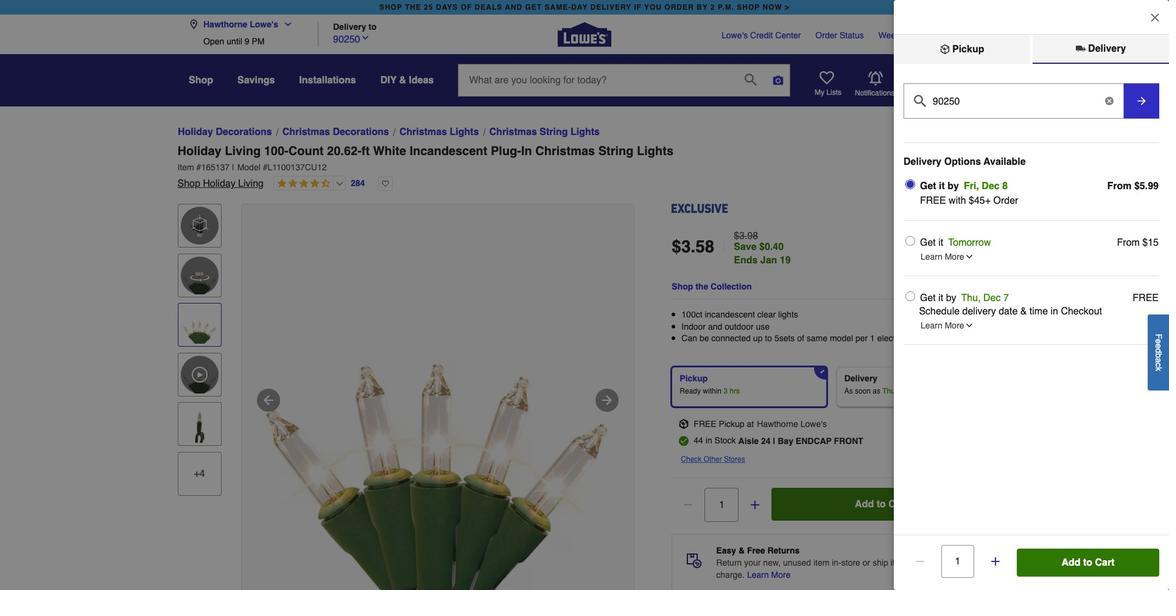 Task type: locate. For each thing, give the bounding box(es) containing it.
more
[[945, 252, 965, 262], [945, 321, 965, 331], [772, 571, 791, 580]]

2 vertical spatial get
[[920, 293, 936, 304]]

1 vertical spatial dec
[[984, 293, 1001, 304]]

>
[[785, 3, 790, 12]]

1 vertical spatial chevron down image
[[360, 33, 370, 42]]

shop
[[379, 3, 403, 12], [737, 3, 760, 12]]

use
[[756, 322, 770, 332]]

pickup image up check circle filled image
[[679, 420, 689, 429]]

e up b
[[1154, 344, 1164, 349]]

christmas up the count
[[282, 127, 330, 138]]

it up schedule
[[939, 293, 944, 304]]

0 vertical spatial dec
[[982, 181, 1000, 192]]

by
[[697, 3, 708, 12]]

get left fri,
[[920, 181, 937, 192]]

dec left 8
[[982, 181, 1000, 192]]

& for easy & free returns return your new, unused item in-store or ship it back to us free of charge.
[[739, 546, 745, 556]]

0 vertical spatial more
[[945, 252, 965, 262]]

by up with
[[948, 181, 959, 192]]

# right item
[[197, 163, 202, 172]]

1 e from the top
[[1154, 339, 1164, 344]]

shop left the the
[[672, 282, 693, 292]]

0 vertical spatial cart
[[889, 499, 908, 510]]

shop inside 'link'
[[672, 282, 693, 292]]

living down model
[[239, 178, 264, 189]]

lights
[[779, 310, 798, 320]]

lowe's home improvement cart image
[[966, 71, 981, 86]]

pickup inside pickup ready within 3 hrs
[[680, 374, 708, 384]]

0 horizontal spatial decorations
[[216, 127, 272, 138]]

it for tomorrow
[[939, 238, 944, 249]]

christmas for christmas string lights
[[490, 127, 537, 138]]

1 horizontal spatial chevron down image
[[360, 33, 370, 42]]

weekly ad
[[879, 30, 919, 40]]

return
[[717, 558, 742, 568]]

2 vertical spatial shop
[[672, 282, 693, 292]]

at
[[747, 420, 754, 429]]

order down 8
[[994, 196, 1019, 207]]

status
[[840, 30, 864, 40]]

minus image down check
[[682, 499, 695, 512]]

shop for shop holiday living
[[178, 178, 201, 189]]

free up the 44
[[694, 420, 717, 429]]

check other stores button
[[681, 454, 745, 466]]

dec right as
[[899, 387, 912, 396]]

hawthorne up 44 in stock aisle 24 | bay endcap front
[[757, 420, 799, 429]]

2 get from the top
[[920, 238, 936, 249]]

lights inside holiday living 100-count 20.62-ft white incandescent plug-in christmas string lights item # 165137 | model # l1100137cu12
[[638, 144, 674, 158]]

1 vertical spatial cart
[[1096, 558, 1115, 569]]

pickup up ready on the bottom
[[680, 374, 708, 384]]

pickup for pickup
[[950, 44, 985, 55]]

get up schedule
[[920, 293, 936, 304]]

1 horizontal spatial shop
[[737, 3, 760, 12]]

100-
[[265, 144, 289, 158]]

delivery options available
[[904, 157, 1026, 168]]

0 vertical spatial pickup image
[[940, 44, 950, 54]]

0 vertical spatial of
[[798, 334, 805, 344]]

2 chevron down image from the top
[[965, 321, 974, 331]]

pickup image down lowe's pro link
[[940, 44, 950, 54]]

0 vertical spatial string
[[540, 127, 568, 138]]

1 chevron down image from the top
[[965, 252, 974, 262]]

0 vertical spatial from
[[1108, 181, 1132, 192]]

1 vertical spatial free
[[1133, 293, 1159, 304]]

learn more button for from
[[904, 250, 978, 264]]

thu, up delivery
[[962, 293, 981, 304]]

title image
[[181, 307, 219, 344], [181, 406, 219, 444]]

delivery inside button
[[1086, 43, 1127, 54]]

pickup for pickup ready within 3 hrs
[[680, 374, 708, 384]]

pickup image
[[940, 44, 950, 54], [679, 420, 689, 429]]

it left tomorrow
[[939, 238, 944, 249]]

| left model
[[232, 163, 235, 172]]

electrical
[[878, 334, 911, 344]]

1 horizontal spatial cart
[[1096, 558, 1115, 569]]

check circle filled image
[[679, 437, 689, 446]]

0 horizontal spatial shop
[[379, 3, 403, 12]]

2 vertical spatial pickup
[[719, 420, 745, 429]]

it right ship on the right of page
[[891, 558, 895, 568]]

my lists link
[[815, 71, 842, 97]]

2 horizontal spatial free
[[1133, 293, 1159, 304]]

$5.99
[[1135, 181, 1159, 192]]

from for from $5.99
[[1108, 181, 1132, 192]]

2 shop from the left
[[737, 3, 760, 12]]

get for get it tomorrow
[[920, 238, 936, 249]]

0 horizontal spatial in
[[522, 144, 533, 158]]

stepper number input field with increment and decrement buttons number field left plus icon on the bottom
[[705, 488, 739, 523]]

from left $15
[[1118, 238, 1140, 249]]

easy & free returns return your new, unused item in-store or ship it back to us free of charge.
[[717, 546, 963, 580]]

string inside "christmas string lights" link
[[540, 127, 568, 138]]

save
[[734, 242, 757, 253]]

7 right as
[[914, 387, 919, 396]]

add for the rightmost add to cart button
[[1062, 558, 1081, 569]]

learn more button
[[904, 250, 978, 264], [904, 319, 978, 333]]

holiday decorations link
[[178, 125, 272, 139]]

in
[[930, 88, 937, 97], [522, 144, 533, 158]]

Label number field
[[909, 90, 1120, 108]]

284
[[351, 178, 365, 188]]

learn down 'your'
[[747, 571, 769, 580]]

& inside easy & free returns return your new, unused item in-store or ship it back to us free of charge.
[[739, 546, 745, 556]]

of right 5sets
[[798, 334, 805, 344]]

it left fri,
[[939, 181, 945, 192]]

0 horizontal spatial lights
[[450, 127, 479, 138]]

7 up date
[[1004, 293, 1009, 304]]

christmas up 'plug-'
[[490, 127, 537, 138]]

option group
[[904, 179, 1164, 358], [667, 362, 997, 412]]

day
[[572, 3, 588, 12]]

0 vertical spatial in
[[1051, 307, 1059, 317]]

front
[[834, 437, 864, 446]]

2 decorations from the left
[[333, 127, 389, 138]]

3 left 58
[[682, 237, 691, 256]]

sign in button
[[914, 71, 937, 97]]

option group containing get it by
[[904, 179, 1164, 358]]

+4
[[194, 469, 205, 480]]

pro
[[962, 30, 981, 40]]

free for free with $45+ order
[[920, 196, 946, 207]]

1 vertical spatial get
[[920, 238, 936, 249]]

it inside easy & free returns return your new, unused item in-store or ship it back to us free of charge.
[[891, 558, 895, 568]]

1 vertical spatial learn
[[921, 321, 943, 331]]

order left status
[[816, 30, 838, 40]]

diy & ideas
[[381, 75, 434, 86]]

# right model
[[263, 163, 268, 172]]

savings
[[238, 75, 275, 86]]

f e e d b a c k button
[[1148, 315, 1170, 391]]

0 vertical spatial by
[[948, 181, 959, 192]]

chevron down image
[[278, 19, 293, 29], [360, 33, 370, 42]]

1 vertical spatial chevron down image
[[965, 321, 974, 331]]

shop the collection
[[672, 282, 752, 292]]

1 learn more button from the top
[[904, 250, 978, 264]]

0 vertical spatial add to cart button
[[772, 488, 992, 521]]

christmas lights link
[[400, 125, 479, 139]]

dec for date
[[984, 293, 1001, 304]]

2 vertical spatial dec
[[899, 387, 912, 396]]

plug-
[[491, 144, 522, 158]]

e up d
[[1154, 339, 1164, 344]]

0 vertical spatial minus image
[[682, 499, 695, 512]]

order
[[816, 30, 838, 40], [994, 196, 1019, 207]]

0 vertical spatial shop
[[189, 75, 213, 86]]

lowe's credit center
[[722, 30, 801, 40]]

lowe's up pm
[[250, 19, 278, 29]]

3 get from the top
[[920, 293, 936, 304]]

2 vertical spatial holiday
[[203, 178, 236, 189]]

more down get it tomorrow
[[945, 252, 965, 262]]

christmas up holiday living 100-count 20.62-ft white incandescent plug-in christmas string lights item # 165137 | model # l1100137cu12
[[400, 127, 447, 138]]

now
[[763, 3, 783, 12]]

cart for the leftmost add to cart button
[[889, 499, 908, 510]]

get for get it by fri, dec 8
[[920, 181, 937, 192]]

pickup down pro
[[950, 44, 985, 55]]

1 vertical spatial 3
[[724, 387, 728, 396]]

0 horizontal spatial #
[[197, 163, 202, 172]]

9
[[245, 37, 249, 46]]

shop down item
[[178, 178, 201, 189]]

hawthorne up open until 9 pm
[[203, 19, 248, 29]]

shop left 'the'
[[379, 3, 403, 12]]

holiday for decorations
[[178, 127, 213, 138]]

lights
[[450, 127, 479, 138], [571, 127, 600, 138], [638, 144, 674, 158]]

.
[[691, 237, 696, 256]]

| right 58
[[722, 236, 727, 257]]

4.4 stars image
[[274, 178, 331, 190]]

1
[[871, 334, 875, 344]]

1 vertical spatial from
[[1118, 238, 1140, 249]]

free for free pickup at hawthorne lowe's
[[694, 420, 717, 429]]

0 vertical spatial pickup
[[950, 44, 985, 55]]

1 horizontal spatial lights
[[571, 127, 600, 138]]

0 horizontal spatial order
[[816, 30, 838, 40]]

or
[[863, 558, 871, 568]]

living inside holiday living 100-count 20.62-ft white incandescent plug-in christmas string lights item # 165137 | model # l1100137cu12
[[225, 144, 261, 158]]

in inside holiday living 100-count 20.62-ft white incandescent plug-in christmas string lights item # 165137 | model # l1100137cu12
[[522, 144, 533, 158]]

learn more down new,
[[747, 571, 791, 580]]

location image
[[189, 19, 199, 29]]

1 vertical spatial pickup
[[680, 374, 708, 384]]

hrs
[[730, 387, 740, 396]]

1 horizontal spatial of
[[956, 558, 963, 568]]

delivery
[[591, 3, 632, 12]]

0 horizontal spatial &
[[399, 75, 406, 86]]

1 vertical spatial order
[[994, 196, 1019, 207]]

#
[[197, 163, 202, 172], [263, 163, 268, 172]]

learn for schedule delivery date & time in checkout
[[921, 321, 943, 331]]

learn more button down get it tomorrow
[[904, 250, 978, 264]]

learn more button down schedule
[[904, 319, 978, 333]]

delivery inside delivery as soon as thu, dec 7
[[845, 374, 878, 384]]

1 vertical spatial &
[[1021, 307, 1027, 317]]

from left $5.99 in the right of the page
[[1108, 181, 1132, 192]]

more down new,
[[772, 571, 791, 580]]

7
[[1004, 293, 1009, 304], [914, 387, 919, 396]]

1 vertical spatial |
[[722, 236, 727, 257]]

learn down get it tomorrow
[[921, 252, 943, 262]]

1 vertical spatial learn more button
[[904, 319, 978, 333]]

of inside easy & free returns return your new, unused item in-store or ship it back to us free of charge.
[[956, 558, 963, 568]]

weekly ad link
[[879, 29, 919, 41]]

as
[[873, 387, 881, 396]]

christmas
[[282, 127, 330, 138], [400, 127, 447, 138], [490, 127, 537, 138], [536, 144, 596, 158]]

0 horizontal spatial stepper number input field with increment and decrement buttons number field
[[705, 488, 739, 523]]

0 vertical spatial add to cart
[[855, 499, 908, 510]]

delivery
[[963, 307, 996, 317]]

decorations up the ft
[[333, 127, 389, 138]]

christmas inside holiday living 100-count 20.62-ft white incandescent plug-in christmas string lights item # 165137 | model # l1100137cu12
[[536, 144, 596, 158]]

stores
[[724, 456, 745, 464]]

1 vertical spatial minus image
[[914, 556, 927, 568]]

0 vertical spatial 7
[[1004, 293, 1009, 304]]

1 horizontal spatial in
[[1051, 307, 1059, 317]]

0 vertical spatial |
[[232, 163, 235, 172]]

1 horizontal spatial add
[[1062, 558, 1081, 569]]

options
[[945, 157, 981, 168]]

chevron down image inside the 90250 button
[[360, 33, 370, 42]]

1 horizontal spatial hawthorne
[[757, 420, 799, 429]]

& right diy
[[399, 75, 406, 86]]

open until 9 pm
[[203, 37, 265, 46]]

0 horizontal spatial arrow right image
[[600, 394, 615, 408]]

christmas up item number 1 6 5 1 3 7 and model number l 1 1 0 0 1 3 7 c u 1 2 element
[[536, 144, 596, 158]]

1 vertical spatial more
[[945, 321, 965, 331]]

learn more link
[[747, 569, 791, 582]]

christmas string lights link
[[490, 125, 600, 139]]

1 horizontal spatial 3
[[724, 387, 728, 396]]

in down "christmas string lights" link
[[522, 144, 533, 158]]

time
[[1030, 307, 1048, 317]]

hawthorne lowe's
[[203, 19, 278, 29]]

p.m.
[[718, 3, 735, 12]]

by
[[948, 181, 959, 192], [946, 293, 957, 304]]

0 vertical spatial learn more button
[[904, 250, 978, 264]]

0 vertical spatial holiday
[[178, 127, 213, 138]]

ship
[[873, 558, 889, 568]]

living up model
[[225, 144, 261, 158]]

1 horizontal spatial order
[[994, 196, 1019, 207]]

1 horizontal spatial stepper number input field with increment and decrement buttons number field
[[942, 546, 975, 579]]

thu, inside delivery as soon as thu, dec 7
[[883, 387, 897, 396]]

shop down the open
[[189, 75, 213, 86]]

2 learn more button from the top
[[904, 319, 978, 333]]

endcap
[[796, 437, 832, 446]]

chevron down image down tomorrow
[[965, 252, 974, 262]]

1 vertical spatial in
[[522, 144, 533, 158]]

1 horizontal spatial |
[[722, 236, 727, 257]]

minus image left us
[[914, 556, 927, 568]]

f
[[1154, 334, 1164, 339]]

learn more down get it tomorrow
[[921, 252, 965, 262]]

pickup button
[[894, 35, 1031, 64]]

2 horizontal spatial lights
[[638, 144, 674, 158]]

0 vertical spatial living
[[225, 144, 261, 158]]

1 vertical spatial add
[[1062, 558, 1081, 569]]

thu, right as
[[883, 387, 897, 396]]

dec up delivery
[[984, 293, 1001, 304]]

0 vertical spatial order
[[816, 30, 838, 40]]

0 vertical spatial learn more
[[921, 252, 965, 262]]

free left with
[[920, 196, 946, 207]]

truck filled image
[[1076, 44, 1086, 54]]

save $0.40 ends jan 19
[[734, 242, 791, 266]]

2 e from the top
[[1154, 344, 1164, 349]]

by for fri,
[[948, 181, 959, 192]]

and
[[505, 3, 523, 12]]

chevron down image down delivery
[[965, 321, 974, 331]]

Stepper number input field with increment and decrement buttons number field
[[705, 488, 739, 523], [942, 546, 975, 579]]

Search Query text field
[[459, 65, 736, 96]]

in right "sign"
[[930, 88, 937, 97]]

0 horizontal spatial minus image
[[682, 499, 695, 512]]

ends
[[734, 255, 758, 266]]

option group containing pickup
[[667, 362, 997, 412]]

pickup up stock
[[719, 420, 745, 429]]

$
[[672, 237, 682, 256]]

None search field
[[458, 64, 791, 107]]

up
[[753, 334, 763, 344]]

chevron down image
[[965, 252, 974, 262], [965, 321, 974, 331]]

cart for the rightmost add to cart button
[[1096, 558, 1115, 569]]

0 vertical spatial arrow right image
[[1136, 95, 1148, 107]]

1 horizontal spatial add to cart
[[1062, 558, 1115, 569]]

lowe's home improvement notification center image
[[869, 71, 883, 86]]

1 vertical spatial shop
[[178, 178, 201, 189]]

1 horizontal spatial thu,
[[962, 293, 981, 304]]

get left tomorrow
[[920, 238, 936, 249]]

2 vertical spatial &
[[739, 546, 745, 556]]

1 vertical spatial thu,
[[883, 387, 897, 396]]

free for free
[[1133, 293, 1159, 304]]

in right time
[[1051, 307, 1059, 317]]

it for thu, dec 7
[[939, 293, 944, 304]]

0 vertical spatial title image
[[181, 307, 219, 344]]

add to cart for the leftmost add to cart button
[[855, 499, 908, 510]]

0 vertical spatial add
[[855, 499, 874, 510]]

0 horizontal spatial hawthorne
[[203, 19, 248, 29]]

3 left hrs
[[724, 387, 728, 396]]

& left time
[[1021, 307, 1027, 317]]

living
[[225, 144, 261, 158], [239, 178, 264, 189]]

7 inside delivery as soon as thu, dec 7
[[914, 387, 919, 396]]

100ct incandescent clear lights indoor and outdoor use can be connected up to 5sets of same model per 1 electrical outlet
[[682, 310, 935, 344]]

shop the 25 days of deals and get same-day delivery if you order by 2 p.m. shop now > link
[[377, 0, 793, 15]]

& inside button
[[399, 75, 406, 86]]

0 horizontal spatial thu,
[[883, 387, 897, 396]]

e
[[1154, 339, 1164, 344], [1154, 344, 1164, 349]]

order inside option group
[[994, 196, 1019, 207]]

installations
[[299, 75, 356, 86]]

1 get from the top
[[920, 181, 937, 192]]

free up f
[[1133, 293, 1159, 304]]

0 vertical spatial free
[[920, 196, 946, 207]]

holiday living 100-count 20.62-ft white incandescent plug-in christmas string lights item # 165137 | model # l1100137cu12
[[178, 144, 674, 172]]

0 vertical spatial learn
[[921, 252, 943, 262]]

arrow right image
[[1136, 95, 1148, 107], [600, 394, 615, 408]]

lights inside christmas lights link
[[450, 127, 479, 138]]

by up schedule
[[946, 293, 957, 304]]

delivery for delivery options available
[[904, 157, 942, 168]]

1 decorations from the left
[[216, 127, 272, 138]]

learn up outlet
[[921, 321, 943, 331]]

1 vertical spatial holiday
[[178, 144, 222, 158]]

to
[[369, 22, 377, 31], [765, 334, 772, 344], [877, 499, 886, 510], [1084, 558, 1093, 569], [918, 558, 925, 568]]

decorations up model
[[216, 127, 272, 138]]

close image
[[1149, 12, 1162, 24]]

delivery as soon as thu, dec 7
[[845, 374, 919, 396]]

minus image
[[682, 499, 695, 512], [914, 556, 927, 568]]

charge.
[[717, 571, 745, 580]]

it
[[939, 181, 945, 192], [939, 238, 944, 249], [939, 293, 944, 304], [891, 558, 895, 568]]

dec inside delivery as soon as thu, dec 7
[[899, 387, 912, 396]]

| right "24"
[[773, 437, 776, 446]]

0 horizontal spatial cart
[[889, 499, 908, 510]]

shop button
[[189, 69, 213, 91]]

check other stores
[[681, 456, 745, 464]]

1 horizontal spatial pickup image
[[940, 44, 950, 54]]

more down schedule
[[945, 321, 965, 331]]

holiday inside holiday living 100-count 20.62-ft white incandescent plug-in christmas string lights item # 165137 | model # l1100137cu12
[[178, 144, 222, 158]]

1 horizontal spatial &
[[739, 546, 745, 556]]

1 horizontal spatial free
[[920, 196, 946, 207]]

stepper number input field with increment and decrement buttons number field right us
[[942, 546, 975, 579]]

of right free
[[956, 558, 963, 568]]

in right the 44
[[706, 436, 713, 446]]

0 vertical spatial 3
[[682, 237, 691, 256]]

delivery for delivery to
[[333, 22, 366, 31]]

0 horizontal spatial |
[[232, 163, 235, 172]]

0 horizontal spatial pickup
[[680, 374, 708, 384]]

& left free
[[739, 546, 745, 556]]

learn more down schedule
[[921, 321, 965, 331]]

decorations for christmas decorations
[[333, 127, 389, 138]]

shop right p.m.
[[737, 3, 760, 12]]

holiday
[[178, 127, 213, 138], [178, 144, 222, 158], [203, 178, 236, 189]]

0 vertical spatial get
[[920, 181, 937, 192]]

2 horizontal spatial |
[[773, 437, 776, 446]]

lists
[[827, 88, 842, 97]]

of
[[461, 3, 472, 12]]

pickup inside button
[[950, 44, 985, 55]]

1 vertical spatial string
[[599, 144, 634, 158]]

more for from
[[945, 252, 965, 262]]

1 horizontal spatial #
[[263, 163, 268, 172]]

0 horizontal spatial in
[[706, 436, 713, 446]]

get it by thu, dec 7
[[920, 293, 1009, 304]]



Task type: describe. For each thing, give the bounding box(es) containing it.
string inside holiday living 100-count 20.62-ft white incandescent plug-in christmas string lights item # 165137 | model # l1100137cu12
[[599, 144, 634, 158]]

2 # from the left
[[263, 163, 268, 172]]

free pickup at hawthorne lowe's
[[694, 420, 827, 429]]

item
[[178, 163, 194, 172]]

5sets
[[775, 334, 795, 344]]

per
[[856, 334, 868, 344]]

store
[[842, 558, 861, 568]]

2 vertical spatial learn
[[747, 571, 769, 580]]

decorations for holiday decorations
[[216, 127, 272, 138]]

the
[[405, 3, 422, 12]]

& for diy & ideas
[[399, 75, 406, 86]]

savings button
[[238, 69, 275, 91]]

of inside 100ct incandescent clear lights indoor and outdoor use can be connected up to 5sets of same model per 1 electrical outlet
[[798, 334, 805, 344]]

ft
[[362, 144, 370, 158]]

2 vertical spatial more
[[772, 571, 791, 580]]

order
[[665, 3, 694, 12]]

by for thu,
[[946, 293, 957, 304]]

lowe's left pro
[[934, 30, 960, 40]]

check
[[681, 456, 702, 464]]

lights inside "christmas string lights" link
[[571, 127, 600, 138]]

learn more button for schedule
[[904, 319, 978, 333]]

more for schedule
[[945, 321, 965, 331]]

model
[[238, 163, 261, 172]]

1 horizontal spatial arrow right image
[[1136, 95, 1148, 107]]

ad
[[909, 30, 919, 40]]

and
[[708, 322, 723, 332]]

delivery for delivery as soon as thu, dec 7
[[845, 374, 878, 384]]

from for from $15
[[1118, 238, 1140, 249]]

minus image for plus image
[[914, 556, 927, 568]]

ideas
[[409, 75, 434, 86]]

christmas decorations link
[[282, 125, 389, 139]]

shop for shop
[[189, 75, 213, 86]]

0 horizontal spatial pickup image
[[679, 420, 689, 429]]

schedule
[[919, 307, 960, 317]]

100ct
[[682, 310, 703, 320]]

heart outline image
[[378, 177, 393, 191]]

delivery to
[[333, 22, 377, 31]]

0 horizontal spatial add to cart button
[[772, 488, 992, 521]]

d
[[1154, 349, 1164, 353]]

checkout
[[1061, 307, 1103, 317]]

| inside 44 in stock aisle 24 | bay endcap front
[[773, 437, 776, 446]]

from $5.99
[[1108, 181, 1159, 192]]

8
[[1003, 181, 1008, 192]]

chevron down image for schedule
[[965, 321, 974, 331]]

delivery for delivery
[[1086, 43, 1127, 54]]

lowe's left credit
[[722, 30, 748, 40]]

incandescent
[[705, 310, 755, 320]]

in-
[[832, 558, 842, 568]]

to inside 100ct incandescent clear lights indoor and outdoor use can be connected up to 5sets of same model per 1 electrical outlet
[[765, 334, 772, 344]]

| inside holiday living 100-count 20.62-ft white incandescent plug-in christmas string lights item # 165137 | model # l1100137cu12
[[232, 163, 235, 172]]

minus image for plus icon on the bottom
[[682, 499, 695, 512]]

0 vertical spatial chevron down image
[[278, 19, 293, 29]]

chevron down image for from
[[965, 252, 974, 262]]

holiday for living
[[178, 144, 222, 158]]

25
[[424, 3, 434, 12]]

lowe's home improvement lists image
[[820, 71, 835, 85]]

center
[[776, 30, 801, 40]]

aisle
[[739, 437, 759, 446]]

+4 button
[[178, 453, 222, 496]]

2 title image from the top
[[181, 406, 219, 444]]

returns
[[768, 546, 800, 556]]

pickup ready within 3 hrs
[[680, 374, 740, 396]]

the
[[696, 282, 709, 292]]

3 inside pickup ready within 3 hrs
[[724, 387, 728, 396]]

1 title image from the top
[[181, 307, 219, 344]]

hawthorne inside button
[[203, 19, 248, 29]]

get
[[525, 3, 542, 12]]

credit
[[751, 30, 773, 40]]

item number 1 6 5 1 3 7 and model number l 1 1 0 0 1 3 7 c u 1 2 element
[[178, 161, 992, 174]]

0 vertical spatial thu,
[[962, 293, 981, 304]]

in inside option group
[[1051, 307, 1059, 317]]

in inside button
[[930, 88, 937, 97]]

lowe's home improvement account image
[[917, 71, 932, 85]]

diy & ideas button
[[381, 69, 434, 91]]

& inside option group
[[1021, 307, 1027, 317]]

christmas decorations
[[282, 127, 389, 138]]

plus image
[[749, 499, 762, 512]]

hawthorne lowe's button
[[189, 12, 298, 37]]

1 vertical spatial arrow right image
[[600, 394, 615, 408]]

shop for shop the collection
[[672, 282, 693, 292]]

as
[[845, 387, 853, 396]]

you
[[645, 3, 662, 12]]

plus image
[[990, 556, 1002, 568]]

2 vertical spatial learn more
[[747, 571, 791, 580]]

from $15
[[1118, 238, 1159, 249]]

my lists
[[815, 88, 842, 97]]

notifications
[[855, 89, 895, 97]]

my
[[815, 88, 825, 97]]

collection
[[711, 282, 752, 292]]

white
[[374, 144, 407, 158]]

stepper number input field with increment and decrement buttons number field for minus icon for plus image
[[942, 546, 975, 579]]

arrow left image
[[261, 394, 276, 408]]

$3.98
[[734, 231, 759, 242]]

item
[[814, 558, 830, 568]]

lowe's inside button
[[250, 19, 278, 29]]

delivery button
[[1033, 35, 1170, 64]]

c
[[1154, 363, 1164, 367]]

get it by fri, dec 8
[[920, 181, 1008, 192]]

deals
[[475, 3, 503, 12]]

lowe's pro link
[[934, 29, 981, 41]]

indoor
[[682, 322, 706, 332]]

add to cart for the rightmost add to cart button
[[1062, 558, 1115, 569]]

a
[[1154, 358, 1164, 363]]

easy
[[717, 546, 736, 556]]

$0.40
[[760, 242, 784, 253]]

in inside 44 in stock aisle 24 | bay endcap front
[[706, 436, 713, 446]]

clear
[[758, 310, 776, 320]]

learn more for from
[[921, 252, 965, 262]]

get for get it by thu, dec 7
[[920, 293, 936, 304]]

0 horizontal spatial 3
[[682, 237, 691, 256]]

your
[[745, 558, 761, 568]]

lowe's home improvement logo image
[[558, 8, 612, 61]]

1 # from the left
[[197, 163, 202, 172]]

order inside order status link
[[816, 30, 838, 40]]

1 horizontal spatial add to cart button
[[1017, 549, 1160, 577]]

chat invite button image
[[1114, 546, 1151, 583]]

sign
[[914, 88, 928, 97]]

it for fri, dec 8
[[939, 181, 945, 192]]

lowe's up endcap
[[801, 420, 827, 429]]

learn for from $15
[[921, 252, 943, 262]]

2
[[711, 3, 715, 12]]

1 shop from the left
[[379, 3, 403, 12]]

learn more for schedule
[[921, 321, 965, 331]]

add for the leftmost add to cart button
[[855, 499, 874, 510]]

weekly
[[879, 30, 907, 40]]

count
[[289, 144, 324, 158]]

search image
[[745, 73, 757, 86]]

1 horizontal spatial 7
[[1004, 293, 1009, 304]]

with
[[949, 196, 966, 207]]

dec for $45+
[[982, 181, 1000, 192]]

available
[[984, 157, 1026, 168]]

stepper number input field with increment and decrement buttons number field for minus icon corresponding to plus icon on the bottom
[[705, 488, 739, 523]]

shop holiday living
[[178, 178, 264, 189]]

outdoor
[[725, 322, 754, 332]]

lowe's pro
[[934, 30, 981, 40]]

to inside easy & free returns return your new, unused item in-store or ship it back to us free of charge.
[[918, 558, 925, 568]]

camera image
[[773, 74, 785, 87]]

1 vertical spatial living
[[239, 178, 264, 189]]

christmas for christmas lights
[[400, 127, 447, 138]]

24
[[761, 437, 771, 446]]

other
[[704, 456, 722, 464]]

christmas for christmas decorations
[[282, 127, 330, 138]]

get it tomorrow
[[920, 238, 991, 249]]

new,
[[764, 558, 781, 568]]

pickup image inside pickup button
[[940, 44, 950, 54]]

pm
[[252, 37, 265, 46]]



Task type: vqa. For each thing, say whether or not it's contained in the screenshot.
chevron up icon
no



